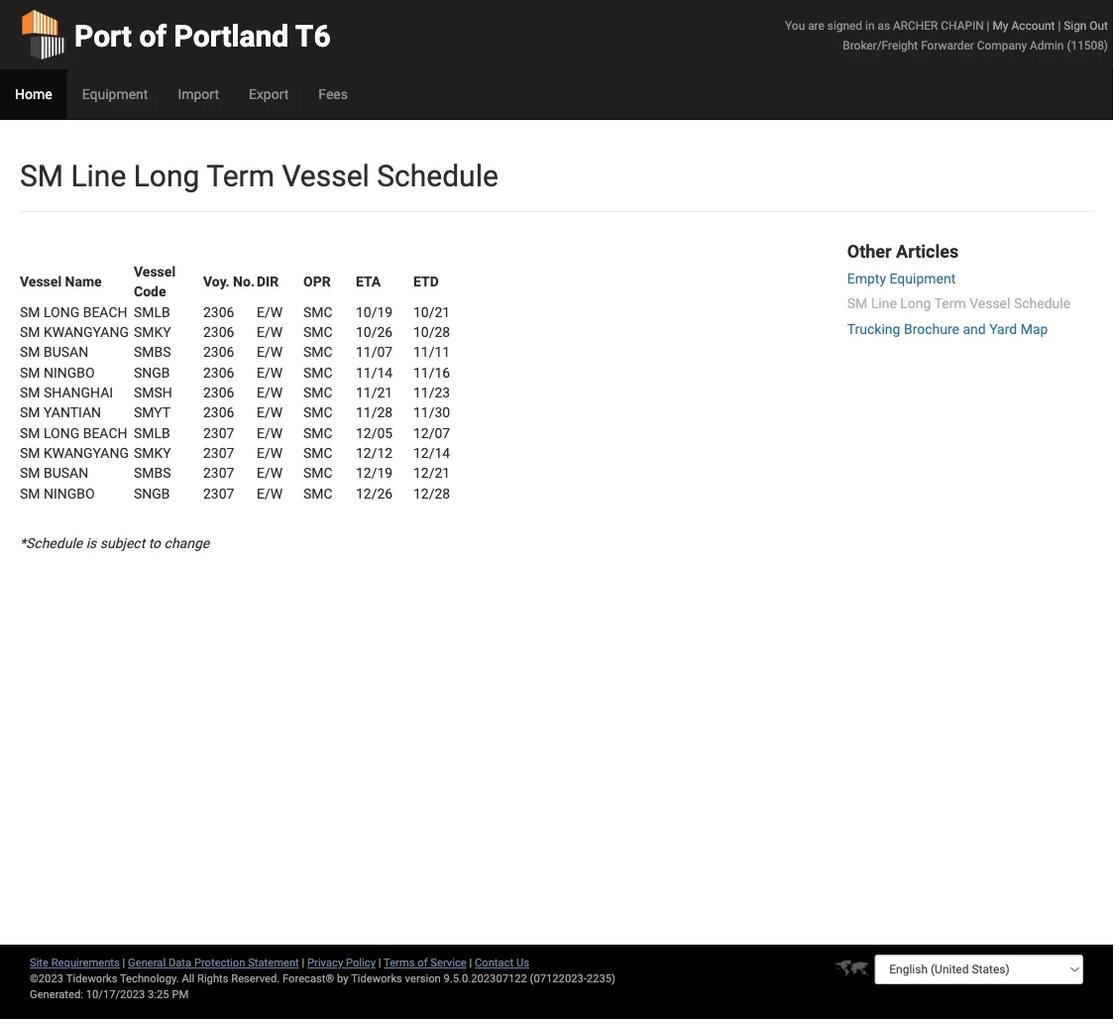 Task type: vqa. For each thing, say whether or not it's contained in the screenshot.
Long
yes



Task type: locate. For each thing, give the bounding box(es) containing it.
| left the general
[[123, 957, 125, 970]]

sm long beach smlb down name
[[20, 304, 170, 320]]

long down import dropdown button
[[134, 158, 200, 193]]

2307 for smky
[[203, 445, 235, 461]]

vessel inside other articles empty equipment sm line long term vessel schedule trucking brochure and yard map
[[970, 296, 1011, 312]]

smlb down code on the left of page
[[134, 304, 170, 320]]

1 2307 from the top
[[203, 425, 235, 441]]

vessel left name
[[20, 274, 62, 290]]

11/21
[[356, 384, 393, 401]]

smbs for 2306
[[134, 344, 171, 361]]

0 vertical spatial beach
[[83, 304, 127, 320]]

company
[[978, 38, 1028, 52]]

0 vertical spatial line
[[71, 158, 126, 193]]

reserved.
[[231, 972, 280, 985]]

2 long from the top
[[44, 425, 80, 441]]

1 vertical spatial sm busan
[[20, 465, 88, 481]]

export button
[[234, 69, 304, 119]]

beach
[[83, 304, 127, 320], [83, 425, 127, 441]]

sm kwangyang smky for 2306
[[20, 324, 171, 340]]

1 sngb from the top
[[134, 364, 170, 381]]

term up trucking brochure and yard map link
[[935, 296, 967, 312]]

0 horizontal spatial schedule
[[377, 158, 499, 193]]

1 smlb from the top
[[134, 304, 170, 320]]

sm long beach smlb down yantian
[[20, 425, 170, 441]]

busan down 'sm yantian'
[[44, 465, 88, 481]]

1 horizontal spatial term
[[935, 296, 967, 312]]

vessel down fees dropdown button
[[282, 158, 370, 193]]

smc for 11/21
[[303, 384, 333, 401]]

0 vertical spatial sm ningbo
[[20, 364, 95, 381]]

2 smlb from the top
[[134, 425, 170, 441]]

1 vertical spatial term
[[935, 296, 967, 312]]

0 vertical spatial busan
[[44, 344, 88, 361]]

smc for 12/19
[[303, 465, 333, 481]]

privacy policy link
[[308, 957, 376, 970]]

4 2306 from the top
[[203, 364, 235, 381]]

account
[[1012, 18, 1056, 32]]

shanghai
[[44, 384, 113, 401]]

ningbo
[[44, 364, 95, 381], [44, 485, 95, 502]]

sm busan
[[20, 344, 88, 361], [20, 465, 88, 481]]

map
[[1021, 321, 1049, 337]]

kwangyang for 2307
[[44, 445, 129, 461]]

export
[[249, 86, 289, 102]]

6 smc from the top
[[303, 405, 333, 421]]

1 beach from the top
[[83, 304, 127, 320]]

fees
[[319, 86, 348, 102]]

10/19
[[356, 304, 393, 320]]

0 vertical spatial kwangyang
[[44, 324, 129, 340]]

line down equipment popup button
[[71, 158, 126, 193]]

smyt
[[134, 405, 171, 421]]

of
[[139, 18, 167, 54], [418, 957, 428, 970]]

0 horizontal spatial of
[[139, 18, 167, 54]]

1 vertical spatial sm long beach smlb
[[20, 425, 170, 441]]

general
[[128, 957, 166, 970]]

9 e/w from the top
[[257, 465, 283, 481]]

pm
[[172, 988, 189, 1001]]

busan up sm shanghai
[[44, 344, 88, 361]]

11/16
[[414, 364, 451, 381]]

11/11
[[414, 344, 451, 361]]

long for 2306
[[44, 304, 80, 320]]

sign out link
[[1064, 18, 1109, 32]]

of right port in the left top of the page
[[139, 18, 167, 54]]

smky down smyt
[[134, 445, 171, 461]]

port of portland t6
[[74, 18, 331, 54]]

5 e/w from the top
[[257, 384, 283, 401]]

8 e/w from the top
[[257, 445, 283, 461]]

sm inside other articles empty equipment sm line long term vessel schedule trucking brochure and yard map
[[848, 296, 868, 312]]

sm long beach smlb for 2306
[[20, 304, 170, 320]]

contact us link
[[475, 957, 530, 970]]

term
[[206, 158, 275, 193], [935, 296, 967, 312]]

1 vertical spatial line
[[872, 296, 897, 312]]

term inside other articles empty equipment sm line long term vessel schedule trucking brochure and yard map
[[935, 296, 967, 312]]

1 vertical spatial long
[[44, 425, 80, 441]]

©2023 tideworks
[[30, 972, 117, 985]]

1 vertical spatial equipment
[[890, 271, 956, 287]]

(07122023-
[[530, 972, 587, 985]]

sm busan down 'sm yantian'
[[20, 465, 88, 481]]

smc
[[303, 304, 333, 320], [303, 324, 333, 340], [303, 344, 333, 361], [303, 364, 333, 381], [303, 384, 333, 401], [303, 405, 333, 421], [303, 425, 333, 441], [303, 445, 333, 461], [303, 465, 333, 481], [303, 485, 333, 502]]

line
[[71, 158, 126, 193], [872, 296, 897, 312]]

1 horizontal spatial equipment
[[890, 271, 956, 287]]

1 vertical spatial sm ningbo
[[20, 485, 95, 502]]

6 e/w from the top
[[257, 405, 283, 421]]

1 smky from the top
[[134, 324, 171, 340]]

2 sm long beach smlb from the top
[[20, 425, 170, 441]]

sm ningbo for 2306
[[20, 364, 95, 381]]

1 e/w from the top
[[257, 304, 283, 320]]

ningbo for 2306
[[44, 364, 95, 381]]

sngb up smsh
[[134, 364, 170, 381]]

8 smc from the top
[[303, 445, 333, 461]]

1 smc from the top
[[303, 304, 333, 320]]

schedule inside other articles empty equipment sm line long term vessel schedule trucking brochure and yard map
[[1015, 296, 1071, 312]]

sm kwangyang smky down name
[[20, 324, 171, 340]]

2 smc from the top
[[303, 324, 333, 340]]

6 2306 from the top
[[203, 405, 235, 421]]

2 sngb from the top
[[134, 485, 170, 502]]

smlb
[[134, 304, 170, 320], [134, 425, 170, 441]]

2 busan from the top
[[44, 465, 88, 481]]

beach for 2306
[[83, 304, 127, 320]]

long down empty equipment link
[[901, 296, 932, 312]]

smbs
[[134, 344, 171, 361], [134, 465, 171, 481]]

busan for 2306
[[44, 344, 88, 361]]

beach for 2307
[[83, 425, 127, 441]]

0 horizontal spatial term
[[206, 158, 275, 193]]

2307
[[203, 425, 235, 441], [203, 445, 235, 461], [203, 465, 235, 481], [203, 485, 235, 502]]

kwangyang down yantian
[[44, 445, 129, 461]]

vessel up "yard"
[[970, 296, 1011, 312]]

1 vertical spatial long
[[901, 296, 932, 312]]

smc for 11/07
[[303, 344, 333, 361]]

7 e/w from the top
[[257, 425, 283, 441]]

long
[[44, 304, 80, 320], [44, 425, 80, 441]]

4 e/w from the top
[[257, 364, 283, 381]]

e/w for 11/28
[[257, 405, 283, 421]]

long down 'sm yantian'
[[44, 425, 80, 441]]

smky
[[134, 324, 171, 340], [134, 445, 171, 461]]

1 vertical spatial schedule
[[1015, 296, 1071, 312]]

2 e/w from the top
[[257, 324, 283, 340]]

e/w for 12/19
[[257, 465, 283, 481]]

0 vertical spatial smky
[[134, 324, 171, 340]]

line up trucking
[[872, 296, 897, 312]]

0 horizontal spatial long
[[134, 158, 200, 193]]

2 sm busan from the top
[[20, 465, 88, 481]]

10 smc from the top
[[303, 485, 333, 502]]

busan for 2307
[[44, 465, 88, 481]]

1 vertical spatial smbs
[[134, 465, 171, 481]]

3 smc from the top
[[303, 344, 333, 361]]

statement
[[248, 957, 299, 970]]

1 sm busan from the top
[[20, 344, 88, 361]]

trucking brochure and yard map link
[[848, 321, 1049, 337]]

5 smc from the top
[[303, 384, 333, 401]]

9.5.0.202307122
[[444, 972, 527, 985]]

0 horizontal spatial line
[[71, 158, 126, 193]]

0 vertical spatial smbs
[[134, 344, 171, 361]]

technology.
[[120, 972, 179, 985]]

1 horizontal spatial schedule
[[1015, 296, 1071, 312]]

sm kwangyang smky down yantian
[[20, 445, 171, 461]]

1 vertical spatial smlb
[[134, 425, 170, 441]]

to
[[148, 535, 161, 551]]

0 vertical spatial sm long beach smlb
[[20, 304, 170, 320]]

equipment down 'articles' on the top
[[890, 271, 956, 287]]

11/07
[[356, 344, 393, 361]]

10/21
[[414, 304, 451, 320]]

0 vertical spatial equipment
[[82, 86, 148, 102]]

2 beach from the top
[[83, 425, 127, 441]]

long down the vessel name
[[44, 304, 80, 320]]

2 ningbo from the top
[[44, 485, 95, 502]]

e/w for 10/26
[[257, 324, 283, 340]]

1 sm long beach smlb from the top
[[20, 304, 170, 320]]

10/28
[[414, 324, 451, 340]]

1 sm kwangyang smky from the top
[[20, 324, 171, 340]]

sm busan for 2307
[[20, 465, 88, 481]]

sngb up to
[[134, 485, 170, 502]]

yantian
[[44, 405, 101, 421]]

2 sm ningbo from the top
[[20, 485, 95, 502]]

3 e/w from the top
[[257, 344, 283, 361]]

version
[[405, 972, 441, 985]]

2 kwangyang from the top
[[44, 445, 129, 461]]

1 vertical spatial beach
[[83, 425, 127, 441]]

1 2306 from the top
[[203, 304, 235, 320]]

1 horizontal spatial line
[[872, 296, 897, 312]]

of up the "version"
[[418, 957, 428, 970]]

1 long from the top
[[44, 304, 80, 320]]

1 busan from the top
[[44, 344, 88, 361]]

smbs up smsh
[[134, 344, 171, 361]]

2306 for smyt
[[203, 405, 235, 421]]

ningbo up sm shanghai
[[44, 364, 95, 381]]

3 2306 from the top
[[203, 344, 235, 361]]

long
[[134, 158, 200, 193], [901, 296, 932, 312]]

3 2307 from the top
[[203, 465, 235, 481]]

0 vertical spatial long
[[44, 304, 80, 320]]

2 smbs from the top
[[134, 465, 171, 481]]

10/26
[[356, 324, 393, 340]]

site requirements link
[[30, 957, 120, 970]]

1 smbs from the top
[[134, 344, 171, 361]]

10 e/w from the top
[[257, 485, 283, 502]]

general data protection statement link
[[128, 957, 299, 970]]

1 horizontal spatial of
[[418, 957, 428, 970]]

4 2307 from the top
[[203, 485, 235, 502]]

1 vertical spatial sm kwangyang smky
[[20, 445, 171, 461]]

import button
[[163, 69, 234, 119]]

1 kwangyang from the top
[[44, 324, 129, 340]]

0 vertical spatial sm busan
[[20, 344, 88, 361]]

1 horizontal spatial long
[[901, 296, 932, 312]]

2 2306 from the top
[[203, 324, 235, 340]]

my account link
[[993, 18, 1056, 32]]

0 vertical spatial sngb
[[134, 364, 170, 381]]

smc for 10/19
[[303, 304, 333, 320]]

equipment down port in the left top of the page
[[82, 86, 148, 102]]

1 vertical spatial kwangyang
[[44, 445, 129, 461]]

broker/freight
[[843, 38, 919, 52]]

9 smc from the top
[[303, 465, 333, 481]]

5 2306 from the top
[[203, 384, 235, 401]]

of inside 'site requirements | general data protection statement | privacy policy | terms of service | contact us ©2023 tideworks technology. all rights reserved. forecast® by tideworks version 9.5.0.202307122 (07122023-2235) generated: 10/17/2023 3:25 pm'
[[418, 957, 428, 970]]

empty
[[848, 271, 887, 287]]

2306 for smbs
[[203, 344, 235, 361]]

home
[[15, 86, 52, 102]]

12/12
[[356, 445, 393, 461]]

2306 for smsh
[[203, 384, 235, 401]]

beach down yantian
[[83, 425, 127, 441]]

in
[[866, 18, 875, 32]]

0 vertical spatial long
[[134, 158, 200, 193]]

2235)
[[587, 972, 616, 985]]

equipment inside popup button
[[82, 86, 148, 102]]

admin
[[1031, 38, 1065, 52]]

2 2307 from the top
[[203, 445, 235, 461]]

sngb for 2306
[[134, 364, 170, 381]]

0 horizontal spatial equipment
[[82, 86, 148, 102]]

smsh
[[134, 384, 172, 401]]

e/w for 11/14
[[257, 364, 283, 381]]

beach down name
[[83, 304, 127, 320]]

1 vertical spatial smky
[[134, 445, 171, 461]]

2 sm kwangyang smky from the top
[[20, 445, 171, 461]]

schedule
[[377, 158, 499, 193], [1015, 296, 1071, 312]]

2 smky from the top
[[134, 445, 171, 461]]

kwangyang for 2306
[[44, 324, 129, 340]]

terms
[[384, 957, 415, 970]]

kwangyang down name
[[44, 324, 129, 340]]

1 vertical spatial ningbo
[[44, 485, 95, 502]]

| left sign
[[1059, 18, 1062, 32]]

0 vertical spatial schedule
[[377, 158, 499, 193]]

1 ningbo from the top
[[44, 364, 95, 381]]

0 vertical spatial sm kwangyang smky
[[20, 324, 171, 340]]

smbs for 2307
[[134, 465, 171, 481]]

sm busan up sm shanghai
[[20, 344, 88, 361]]

1 vertical spatial of
[[418, 957, 428, 970]]

are
[[808, 18, 825, 32]]

1 vertical spatial busan
[[44, 465, 88, 481]]

0 vertical spatial smlb
[[134, 304, 170, 320]]

smky down code on the left of page
[[134, 324, 171, 340]]

smbs down smyt
[[134, 465, 171, 481]]

7 smc from the top
[[303, 425, 333, 441]]

1 vertical spatial sngb
[[134, 485, 170, 502]]

4 smc from the top
[[303, 364, 333, 381]]

0 vertical spatial ningbo
[[44, 364, 95, 381]]

sm ningbo up sm shanghai
[[20, 364, 95, 381]]

smc for 12/12
[[303, 445, 333, 461]]

sm ningbo up "*schedule"
[[20, 485, 95, 502]]

smlb down smyt
[[134, 425, 170, 441]]

ningbo up "*schedule"
[[44, 485, 95, 502]]

term down export 'popup button' at left top
[[206, 158, 275, 193]]

1 sm ningbo from the top
[[20, 364, 95, 381]]



Task type: describe. For each thing, give the bounding box(es) containing it.
2307 for smbs
[[203, 465, 235, 481]]

11/14
[[356, 364, 393, 381]]

12/21
[[414, 465, 451, 481]]

0 vertical spatial term
[[206, 158, 275, 193]]

| up forecast®
[[302, 957, 305, 970]]

protection
[[194, 957, 245, 970]]

brochure
[[904, 321, 960, 337]]

smc for 11/28
[[303, 405, 333, 421]]

archer
[[894, 18, 939, 32]]

vessel name
[[20, 274, 102, 290]]

terms of service link
[[384, 957, 467, 970]]

sm ningbo for 2307
[[20, 485, 95, 502]]

11/28
[[356, 405, 393, 421]]

12/05
[[356, 425, 393, 441]]

2307 for smlb
[[203, 425, 235, 441]]

name
[[65, 274, 102, 290]]

my
[[993, 18, 1009, 32]]

*schedule
[[20, 535, 83, 551]]

sign
[[1064, 18, 1087, 32]]

10/17/2023
[[86, 988, 145, 1001]]

code
[[134, 283, 166, 300]]

you are signed in as archer chapin | my account | sign out broker/freight forwarder company admin (11508)
[[786, 18, 1109, 52]]

0 vertical spatial of
[[139, 18, 167, 54]]

2306 for sngb
[[203, 364, 235, 381]]

3:25
[[148, 988, 169, 1001]]

sm long beach smlb for 2307
[[20, 425, 170, 441]]

other articles empty equipment sm line long term vessel schedule trucking brochure and yard map
[[848, 241, 1071, 337]]

smc for 12/05
[[303, 425, 333, 441]]

e/w for 10/19
[[257, 304, 283, 320]]

tideworks
[[351, 972, 403, 985]]

portland
[[174, 18, 289, 54]]

by
[[337, 972, 349, 985]]

12/28
[[414, 485, 451, 502]]

is
[[86, 535, 97, 551]]

forwarder
[[922, 38, 975, 52]]

e/w for 11/21
[[257, 384, 283, 401]]

subject
[[100, 535, 145, 551]]

long for 2307
[[44, 425, 80, 441]]

smlb for 2307
[[134, 425, 170, 441]]

| up tideworks
[[379, 957, 381, 970]]

data
[[169, 957, 192, 970]]

privacy
[[308, 957, 343, 970]]

e/w for 12/05
[[257, 425, 283, 441]]

yard
[[990, 321, 1018, 337]]

(11508)
[[1068, 38, 1109, 52]]

all
[[182, 972, 195, 985]]

smc for 11/14
[[303, 364, 333, 381]]

*schedule is subject to change
[[20, 535, 209, 551]]

e/w for 11/07
[[257, 344, 283, 361]]

import
[[178, 86, 219, 102]]

us
[[517, 957, 530, 970]]

2307 for sngb
[[203, 485, 235, 502]]

ningbo for 2307
[[44, 485, 95, 502]]

etd
[[414, 274, 439, 290]]

12/19
[[356, 465, 393, 481]]

rights
[[197, 972, 229, 985]]

no.
[[233, 274, 255, 290]]

as
[[878, 18, 891, 32]]

equipment button
[[67, 69, 163, 119]]

trucking
[[848, 321, 901, 337]]

12/07
[[414, 425, 451, 441]]

smky for 2306
[[134, 324, 171, 340]]

sm busan for 2306
[[20, 344, 88, 361]]

dir
[[257, 274, 279, 290]]

| left the my
[[987, 18, 990, 32]]

opr
[[303, 274, 331, 290]]

e/w for 12/12
[[257, 445, 283, 461]]

empty equipment link
[[848, 271, 956, 287]]

t6
[[295, 18, 331, 54]]

site requirements | general data protection statement | privacy policy | terms of service | contact us ©2023 tideworks technology. all rights reserved. forecast® by tideworks version 9.5.0.202307122 (07122023-2235) generated: 10/17/2023 3:25 pm
[[30, 957, 616, 1001]]

port of portland t6 link
[[20, 0, 331, 69]]

change
[[164, 535, 209, 551]]

other
[[848, 241, 892, 262]]

requirements
[[51, 957, 120, 970]]

12/14
[[414, 445, 451, 461]]

smc for 12/26
[[303, 485, 333, 502]]

voy.
[[203, 274, 230, 290]]

e/w for 12/26
[[257, 485, 283, 502]]

| up 9.5.0.202307122
[[470, 957, 472, 970]]

smky for 2307
[[134, 445, 171, 461]]

site
[[30, 957, 49, 970]]

sm line long term vessel schedule
[[20, 158, 499, 193]]

forecast®
[[283, 972, 335, 985]]

home button
[[0, 69, 67, 119]]

11/30
[[414, 405, 451, 421]]

contact
[[475, 957, 514, 970]]

sm shanghai
[[20, 384, 113, 401]]

smlb for 2306
[[134, 304, 170, 320]]

line inside other articles empty equipment sm line long term vessel schedule trucking brochure and yard map
[[872, 296, 897, 312]]

sngb for 2307
[[134, 485, 170, 502]]

vessel code
[[134, 264, 176, 300]]

you
[[786, 18, 806, 32]]

fees button
[[304, 69, 363, 119]]

11/23
[[414, 384, 451, 401]]

vessel up code on the left of page
[[134, 264, 176, 280]]

long inside other articles empty equipment sm line long term vessel schedule trucking brochure and yard map
[[901, 296, 932, 312]]

smc for 10/26
[[303, 324, 333, 340]]

signed
[[828, 18, 863, 32]]

equipment inside other articles empty equipment sm line long term vessel schedule trucking brochure and yard map
[[890, 271, 956, 287]]

out
[[1090, 18, 1109, 32]]

service
[[431, 957, 467, 970]]

chapin
[[942, 18, 985, 32]]

generated:
[[30, 988, 83, 1001]]

sm yantian
[[20, 405, 101, 421]]

articles
[[897, 241, 959, 262]]

sm kwangyang smky for 2307
[[20, 445, 171, 461]]

port
[[74, 18, 132, 54]]



